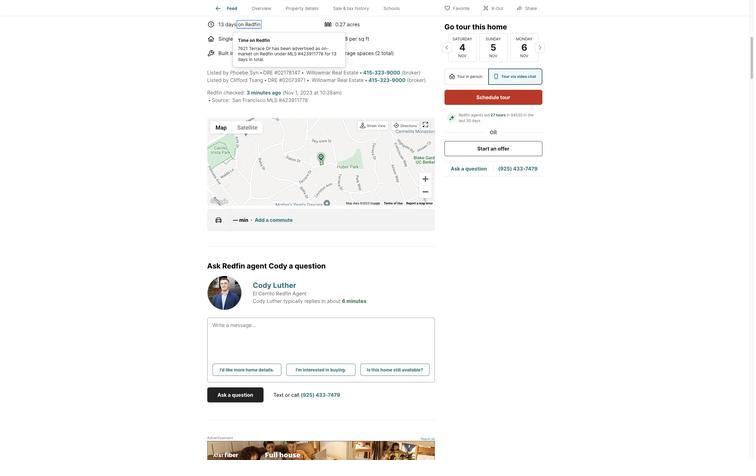 Task type: locate. For each thing, give the bounding box(es) containing it.
0 vertical spatial listed
[[207, 70, 222, 76]]

415- down "(2"
[[369, 77, 380, 83]]

(925) 433-7479 link down offer
[[499, 166, 538, 172]]

1 horizontal spatial (925)
[[499, 166, 512, 172]]

sunday
[[486, 37, 501, 41]]

1 horizontal spatial (925) 433-7479 link
[[499, 166, 538, 172]]

x-
[[492, 5, 496, 11]]

in left 'the'
[[524, 113, 527, 117]]

# inside the redfin checked: 3 minutes ago (nov 1, 2023 at 10:28am) • source: san francisco mls # 423911778
[[279, 97, 282, 103]]

# down ago
[[279, 97, 282, 103]]

0 horizontal spatial tour
[[458, 74, 466, 79]]

on redfin
[[238, 21, 261, 28]]

real up 10:28am)
[[338, 77, 348, 83]]

acres
[[347, 21, 360, 28]]

2 by from the top
[[223, 77, 229, 83]]

redfin up dr
[[256, 38, 270, 43]]

1 vertical spatial 415-323-9000 link
[[369, 77, 406, 83]]

map
[[216, 124, 227, 131], [346, 202, 353, 205]]

0 vertical spatial 9000
[[387, 70, 401, 76]]

1 horizontal spatial days
[[238, 57, 248, 62]]

tours
[[497, 113, 506, 117]]

redfin up typically
[[276, 291, 291, 297]]

1 vertical spatial ask
[[207, 262, 221, 270]]

redfin inside the redfin checked: 3 minutes ago (nov 1, 2023 at 10:28am) • source: san francisco mls # 423911778
[[207, 90, 222, 96]]

10:28am)
[[320, 90, 342, 96]]

sale & tax history
[[333, 6, 369, 11]]

report a map error link
[[407, 202, 433, 205]]

nov inside monday 6 nov
[[521, 54, 529, 58]]

0 vertical spatial this
[[473, 23, 486, 31]]

advertised
[[292, 46, 314, 51]]

1 tour from the left
[[458, 74, 466, 79]]

or
[[490, 129, 497, 136]]

property
[[286, 6, 304, 11]]

nov for 4
[[459, 54, 467, 58]]

text or call (925) 433-7479
[[274, 392, 340, 398]]

(925) right call
[[301, 392, 315, 398]]

1 horizontal spatial home
[[381, 367, 393, 372]]

tour right schedule at the top of the page
[[501, 94, 511, 100]]

(2
[[376, 50, 380, 56]]

0 vertical spatial (925)
[[499, 166, 512, 172]]

0 vertical spatial tour
[[456, 23, 471, 31]]

nov down monday
[[521, 54, 529, 58]]

minutes up francisco
[[251, 90, 271, 96]]

(
[[402, 70, 404, 76], [407, 77, 409, 83]]

report inside report ad button
[[421, 437, 431, 441]]

on
[[238, 21, 244, 28], [250, 38, 255, 43], [254, 51, 259, 56]]

in down market
[[249, 57, 253, 62]]

# down 'under'
[[275, 70, 278, 76]]

1 vertical spatial map
[[346, 202, 353, 205]]

1 horizontal spatial minutes
[[347, 298, 367, 304]]

tab list
[[207, 0, 413, 16]]

by left clifford
[[223, 77, 229, 83]]

menu bar
[[210, 121, 263, 134]]

6 inside monday 6 nov
[[522, 42, 528, 53]]

1 vertical spatial 7479
[[328, 392, 340, 398]]

0 vertical spatial minutes
[[251, 90, 271, 96]]

ad
[[432, 437, 435, 441]]

0 horizontal spatial 6
[[342, 298, 346, 304]]

0 vertical spatial ask a question
[[451, 166, 487, 172]]

days down market
[[238, 57, 248, 62]]

ask a question inside button
[[218, 392, 253, 398]]

0 vertical spatial (925) 433-7479 link
[[499, 166, 538, 172]]

0 horizontal spatial report
[[407, 202, 416, 205]]

2 vertical spatial days
[[472, 118, 481, 123]]

6 right about
[[342, 298, 346, 304]]

cody up cody luther link
[[269, 262, 288, 270]]

report left "map"
[[407, 202, 416, 205]]

2 horizontal spatial days
[[472, 118, 481, 123]]

property details
[[286, 6, 319, 11]]

map left data
[[346, 202, 353, 205]]

0 horizontal spatial nov
[[459, 54, 467, 58]]

about
[[327, 298, 341, 304]]

0 horizontal spatial map
[[216, 124, 227, 131]]

ask a question down start
[[451, 166, 487, 172]]

0 vertical spatial willowmar
[[307, 70, 331, 76]]

0 horizontal spatial days
[[226, 21, 237, 28]]

luther up 'agent'
[[273, 281, 296, 290]]

1 horizontal spatial (
[[407, 77, 409, 83]]

13 inside time on redfin 7621 terrace dr has been advertised as on- market on redfin under mls #423911778 for 13 days in total.
[[332, 51, 337, 56]]

0 horizontal spatial 13
[[219, 21, 224, 28]]

nov inside saturday 4 nov
[[459, 54, 467, 58]]

0 horizontal spatial home
[[246, 367, 258, 372]]

sale & tax history tab
[[326, 1, 377, 16]]

days up single-family
[[226, 21, 237, 28]]

this down x-out button
[[473, 23, 486, 31]]

google
[[371, 202, 380, 205]]

2 vertical spatial question
[[232, 392, 253, 398]]

add
[[255, 217, 265, 223]]

1 vertical spatial 13
[[332, 51, 337, 56]]

(925) down offer
[[499, 166, 512, 172]]

monday
[[517, 37, 533, 41]]

)
[[419, 70, 421, 76], [424, 77, 426, 83]]

listed up the source:
[[207, 77, 222, 83]]

luther down cerrito
[[267, 298, 282, 304]]

2 horizontal spatial nov
[[521, 54, 529, 58]]

cody up cerrito
[[253, 281, 272, 290]]

agent
[[293, 291, 307, 297]]

tour for tour in person
[[458, 74, 466, 79]]

dre
[[263, 70, 273, 76], [268, 77, 278, 83]]

0 horizontal spatial minutes
[[251, 90, 271, 96]]

a inside button
[[228, 392, 231, 398]]

dre right "syn"
[[263, 70, 273, 76]]

tour in person option
[[445, 69, 489, 85]]

1 vertical spatial broker
[[409, 77, 424, 83]]

0 vertical spatial 13
[[219, 21, 224, 28]]

single-family
[[219, 36, 249, 42]]

map inside map 'popup button'
[[216, 124, 227, 131]]

redfin up the source:
[[207, 90, 222, 96]]

listed by phoebe syn • dre # 02178147 • willowmar real estate • 415-323-9000 ( broker ) listed by clifford tsang • dre # 02073971 • willowmar real estate • 415-323-9000 ( broker )
[[207, 70, 426, 83]]

spaces
[[357, 50, 374, 56]]

report left the ad
[[421, 437, 431, 441]]

0 vertical spatial map
[[216, 124, 227, 131]]

google image
[[209, 198, 230, 206]]

0 vertical spatial question
[[466, 166, 487, 172]]

map data ©2023 google
[[346, 202, 380, 205]]

mls down been
[[288, 51, 297, 56]]

feed link
[[215, 5, 237, 12]]

tax
[[347, 6, 354, 11]]

nov down "5"
[[490, 54, 498, 58]]

1 vertical spatial ask a question
[[218, 392, 253, 398]]

02073971
[[283, 77, 306, 83]]

1 vertical spatial listed
[[207, 77, 222, 83]]

overview
[[252, 6, 272, 11]]

1 vertical spatial question
[[295, 262, 326, 270]]

2 listed from the top
[[207, 77, 222, 83]]

13 right for
[[332, 51, 337, 56]]

list box
[[445, 69, 543, 85]]

mls inside the redfin checked: 3 minutes ago (nov 1, 2023 at 10:28am) • source: san francisco mls # 423911778
[[267, 97, 278, 103]]

1 horizontal spatial map
[[346, 202, 353, 205]]

323- down total)
[[380, 77, 392, 83]]

2 horizontal spatial home
[[488, 23, 507, 31]]

el cerrito redfin agentcody luther image
[[207, 276, 242, 310]]

this
[[473, 23, 486, 31], [372, 367, 380, 372]]

willowmar up 10:28am)
[[312, 77, 336, 83]]

(925) 433-7479 link
[[499, 166, 538, 172], [301, 392, 340, 398]]

mls down ago
[[267, 97, 278, 103]]

nov
[[459, 54, 467, 58], [490, 54, 498, 58], [521, 54, 529, 58]]

# down 02178147
[[279, 77, 283, 83]]

1 horizontal spatial 13
[[332, 51, 337, 56]]

nov inside the sunday 5 nov
[[490, 54, 498, 58]]

in the last 30 days
[[459, 113, 535, 123]]

report for report a map error
[[407, 202, 416, 205]]

0.27
[[336, 21, 346, 28]]

x-out button
[[478, 1, 509, 14]]

home right more
[[246, 367, 258, 372]]

interested
[[303, 367, 325, 372]]

1 nov from the left
[[459, 54, 467, 58]]

source:
[[212, 97, 230, 103]]

cody down el
[[253, 298, 266, 304]]

nov down 4
[[459, 54, 467, 58]]

13
[[219, 21, 224, 28], [332, 51, 337, 56]]

1 vertical spatial 6
[[342, 298, 346, 304]]

in left about
[[322, 298, 326, 304]]

1 vertical spatial 323-
[[380, 77, 392, 83]]

ask a question down more
[[218, 392, 253, 398]]

1 vertical spatial tour
[[501, 94, 511, 100]]

1 vertical spatial (925) 433-7479 link
[[301, 392, 340, 398]]

1 vertical spatial 433-
[[316, 392, 328, 398]]

tour up 'saturday'
[[456, 23, 471, 31]]

2 vertical spatial cody
[[253, 298, 266, 304]]

1 horizontal spatial question
[[295, 262, 326, 270]]

days down the agents
[[472, 118, 481, 123]]

nov for 6
[[521, 54, 529, 58]]

$638 per sq ft
[[336, 36, 370, 42]]

1 horizontal spatial tour
[[501, 94, 511, 100]]

in left person
[[467, 74, 470, 79]]

tour inside "tour in person" option
[[458, 74, 466, 79]]

6 down monday
[[522, 42, 528, 53]]

details.
[[259, 367, 274, 372]]

tour inside the tour via video chat option
[[502, 74, 510, 79]]

tour via video chat
[[502, 74, 537, 79]]

• right "syn"
[[260, 70, 263, 76]]

syn
[[250, 70, 259, 76]]

0 horizontal spatial question
[[232, 392, 253, 398]]

1 vertical spatial (
[[407, 77, 409, 83]]

question inside button
[[232, 392, 253, 398]]

minutes right about
[[347, 298, 367, 304]]

minutes inside cody luther el cerrito redfin agent cody luther typically replies in about 6 minutes
[[347, 298, 367, 304]]

in inside "tour in person" option
[[467, 74, 470, 79]]

map for map data ©2023 google
[[346, 202, 353, 205]]

0 horizontal spatial (925)
[[301, 392, 315, 398]]

days inside time on redfin 7621 terrace dr has been advertised as on- market on redfin under mls #423911778 for 13 days in total.
[[238, 57, 248, 62]]

on right time at the top left of the page
[[250, 38, 255, 43]]

0 vertical spatial broker
[[404, 70, 419, 76]]

clifford
[[230, 77, 248, 83]]

home up 'sunday' at the right top of page
[[488, 23, 507, 31]]

3 nov from the left
[[521, 54, 529, 58]]

this right the is
[[372, 367, 380, 372]]

• left the source:
[[208, 97, 211, 103]]

real down 1 on the top left of the page
[[332, 70, 343, 76]]

None button
[[449, 33, 477, 62], [480, 33, 508, 62], [511, 33, 539, 62], [449, 33, 477, 62], [480, 33, 508, 62], [511, 33, 539, 62]]

0 vertical spatial 6
[[522, 42, 528, 53]]

in left buying.
[[326, 367, 330, 372]]

estate down 1 garage spaces (2 total)
[[349, 77, 364, 83]]

1 horizontal spatial nov
[[490, 54, 498, 58]]

led
[[485, 113, 490, 117]]

question down more
[[232, 392, 253, 398]]

listed down built
[[207, 70, 222, 76]]

report ad
[[421, 437, 435, 441]]

&
[[343, 6, 346, 11]]

willowmar
[[307, 70, 331, 76], [312, 77, 336, 83]]

1 horizontal spatial )
[[424, 77, 426, 83]]

on up family
[[238, 21, 244, 28]]

tour for tour via video chat
[[502, 74, 510, 79]]

0 horizontal spatial tour
[[456, 23, 471, 31]]

0 vertical spatial report
[[407, 202, 416, 205]]

question down start
[[466, 166, 487, 172]]

on-
[[322, 46, 329, 51]]

1 vertical spatial days
[[238, 57, 248, 62]]

323- down "(2"
[[375, 70, 387, 76]]

0 vertical spatial days
[[226, 21, 237, 28]]

estate down garage
[[344, 70, 359, 76]]

market
[[238, 51, 252, 56]]

on down terrace
[[254, 51, 259, 56]]

out
[[496, 5, 504, 11]]

ask inside button
[[218, 392, 227, 398]]

0 horizontal spatial mls
[[267, 97, 278, 103]]

3 minutes ago link
[[247, 90, 281, 96], [247, 90, 281, 96]]

tour for schedule
[[501, 94, 511, 100]]

0 horizontal spatial (925) 433-7479 link
[[301, 392, 340, 398]]

ask a question button
[[207, 387, 264, 402]]

415- down "spaces"
[[364, 70, 375, 76]]

2 tour from the left
[[502, 74, 510, 79]]

in inside cody luther el cerrito redfin agent cody luther typically replies in about 6 minutes
[[322, 298, 326, 304]]

1 vertical spatial mls
[[267, 97, 278, 103]]

willowmar up 'at'
[[307, 70, 331, 76]]

6
[[522, 42, 528, 53], [342, 298, 346, 304]]

13 up single-
[[219, 21, 224, 28]]

under
[[275, 51, 287, 56]]

dr
[[266, 46, 271, 51]]

satellite
[[238, 124, 258, 131]]

use
[[398, 202, 403, 205]]

1 horizontal spatial mls
[[288, 51, 297, 56]]

tour
[[456, 23, 471, 31], [501, 94, 511, 100]]

tour inside "button"
[[501, 94, 511, 100]]

0 vertical spatial mls
[[288, 51, 297, 56]]

sq
[[359, 36, 365, 42]]

mls inside time on redfin 7621 terrace dr has been advertised as on- market on redfin under mls #423911778 for 13 days in total.
[[288, 51, 297, 56]]

schedule
[[477, 94, 500, 100]]

tour left the via
[[502, 74, 510, 79]]

property details tab
[[279, 1, 326, 16]]

sale
[[333, 6, 342, 11]]

question up cody luther el cerrito redfin agent cody luther typically replies in about 6 minutes
[[295, 262, 326, 270]]

#423911778
[[298, 51, 324, 56]]

2 vertical spatial ask
[[218, 392, 227, 398]]

built
[[219, 50, 229, 56]]

415-323-9000 link down total)
[[369, 77, 406, 83]]

dre up ago
[[268, 77, 278, 83]]

nov for 5
[[490, 54, 498, 58]]

1 vertical spatial willowmar
[[312, 77, 336, 83]]

1 vertical spatial by
[[223, 77, 229, 83]]

ask redfin agent cody a question
[[207, 262, 326, 270]]

home left still
[[381, 367, 393, 372]]

0 vertical spatial by
[[223, 70, 229, 76]]

home
[[488, 23, 507, 31], [246, 367, 258, 372], [381, 367, 393, 372]]

(925) 433-7479 link right call
[[301, 392, 340, 398]]

0 horizontal spatial (
[[402, 70, 404, 76]]

tour via video chat option
[[489, 69, 543, 85]]

0 horizontal spatial )
[[419, 70, 421, 76]]

1 vertical spatial real
[[338, 77, 348, 83]]

map left satellite popup button
[[216, 124, 227, 131]]

2 nov from the left
[[490, 54, 498, 58]]

tour left person
[[458, 74, 466, 79]]

0 vertical spatial (
[[402, 70, 404, 76]]

0 vertical spatial 415-323-9000 link
[[364, 70, 401, 76]]

map button
[[210, 121, 232, 134]]

by left phoebe
[[223, 70, 229, 76]]

30
[[467, 118, 471, 123]]

buying.
[[331, 367, 346, 372]]

1 vertical spatial minutes
[[347, 298, 367, 304]]

1 horizontal spatial 6
[[522, 42, 528, 53]]

13 days
[[219, 21, 238, 28]]

415-323-9000 link down "(2"
[[364, 70, 401, 76]]

replies
[[305, 298, 320, 304]]



Task type: describe. For each thing, give the bounding box(es) containing it.
cody luther link
[[253, 281, 296, 290]]

0 vertical spatial cody
[[269, 262, 288, 270]]

person
[[471, 74, 483, 79]]

available?
[[402, 367, 423, 372]]

©2023
[[360, 202, 370, 205]]

terms
[[384, 202, 393, 205]]

0 vertical spatial 433-
[[514, 166, 526, 172]]

1 garage spaces (2 total)
[[336, 50, 394, 56]]

0 vertical spatial 323-
[[375, 70, 387, 76]]

• down "spaces"
[[365, 77, 368, 83]]

total.
[[254, 57, 265, 62]]

map region
[[145, 79, 465, 239]]

next image
[[535, 43, 545, 53]]

0 vertical spatial dre
[[263, 70, 273, 76]]

i'm interested in buying. button
[[287, 364, 356, 376]]

agent
[[247, 262, 267, 270]]

• right the tsang
[[264, 77, 267, 83]]

·
[[251, 217, 253, 223]]

in right built
[[230, 50, 234, 56]]

• up 02073971 in the left top of the page
[[302, 70, 304, 76]]

0 vertical spatial real
[[332, 70, 343, 76]]

add a commute button
[[255, 216, 293, 224]]

• up "2023"
[[307, 77, 310, 83]]

1 vertical spatial luther
[[267, 298, 282, 304]]

redfin up family
[[245, 21, 261, 28]]

like
[[226, 367, 233, 372]]

list box containing tour in person
[[445, 69, 543, 85]]

garage
[[339, 50, 356, 56]]

map for map
[[216, 124, 227, 131]]

share
[[526, 5, 537, 11]]

schedule tour button
[[445, 90, 543, 105]]

0 vertical spatial 415-
[[364, 70, 375, 76]]

1 vertical spatial (925)
[[301, 392, 315, 398]]

2 vertical spatial on
[[254, 51, 259, 56]]

still
[[394, 367, 401, 372]]

minutes inside the redfin checked: 3 minutes ago (nov 1, 2023 at 10:28am) • source: san francisco mls # 423911778
[[251, 90, 271, 96]]

total)
[[382, 50, 394, 56]]

menu bar containing map
[[210, 121, 263, 134]]

terms of use link
[[384, 202, 403, 205]]

1 by from the top
[[223, 70, 229, 76]]

1 vertical spatial #
[[279, 77, 283, 83]]

start
[[478, 146, 490, 152]]

report ad button
[[421, 437, 435, 442]]

francisco
[[243, 97, 266, 103]]

redfin down dr
[[260, 51, 273, 56]]

i'm interested in buying.
[[296, 367, 346, 372]]

favorite button
[[439, 1, 475, 14]]

1 listed from the top
[[207, 70, 222, 76]]

6 inside cody luther el cerrito redfin agent cody luther typically replies in about 6 minutes
[[342, 298, 346, 304]]

1 horizontal spatial this
[[473, 23, 486, 31]]

history
[[355, 6, 369, 11]]

• inside the redfin checked: 3 minutes ago (nov 1, 2023 at 10:28am) • source: san francisco mls # 423911778
[[208, 97, 211, 103]]

the
[[528, 113, 534, 117]]

start an offer button
[[445, 141, 543, 156]]

i'd like more home details.
[[220, 367, 274, 372]]

in inside i'm interested in buying. button
[[326, 367, 330, 372]]

02178147
[[278, 70, 301, 76]]

this inside button
[[372, 367, 380, 372]]

home for more
[[246, 367, 258, 372]]

schools tab
[[377, 1, 408, 16]]

0 vertical spatial estate
[[344, 70, 359, 76]]

go tour this home
[[445, 23, 507, 31]]

1 vertical spatial 9000
[[392, 77, 406, 83]]

typically
[[284, 298, 303, 304]]

i'd
[[220, 367, 225, 372]]

5
[[491, 42, 497, 53]]

27
[[491, 113, 496, 117]]

is this home still available? button
[[361, 364, 430, 376]]

1938
[[236, 50, 248, 56]]

423911778
[[282, 97, 308, 103]]

text
[[274, 392, 284, 398]]

street
[[367, 124, 377, 128]]

for
[[325, 51, 331, 56]]

in inside in the last 30 days
[[524, 113, 527, 117]]

—
[[233, 217, 238, 223]]

1 vertical spatial )
[[424, 77, 426, 83]]

1
[[336, 50, 338, 56]]

report for report ad
[[421, 437, 431, 441]]

checked:
[[224, 90, 245, 96]]

0 vertical spatial ask
[[451, 166, 461, 172]]

94530
[[511, 113, 523, 117]]

advertisement
[[207, 436, 233, 440]]

4
[[460, 42, 466, 53]]

3
[[247, 90, 250, 96]]

1 vertical spatial cody
[[253, 281, 272, 290]]

tab list containing feed
[[207, 0, 413, 16]]

1 vertical spatial dre
[[268, 77, 278, 83]]

chat
[[528, 74, 537, 79]]

Write a message... text field
[[213, 321, 430, 344]]

redfin inside cody luther el cerrito redfin agent cody luther typically replies in about 6 minutes
[[276, 291, 291, 297]]

more
[[234, 367, 245, 372]]

ago
[[272, 90, 281, 96]]

favorite
[[454, 5, 470, 11]]

redfin agents led 27 tours in 94530
[[459, 113, 523, 117]]

1 vertical spatial on
[[250, 38, 255, 43]]

agents
[[472, 113, 484, 117]]

0.27 acres
[[336, 21, 360, 28]]

0 vertical spatial on
[[238, 21, 244, 28]]

family
[[235, 36, 249, 42]]

an
[[491, 146, 497, 152]]

0 horizontal spatial 7479
[[328, 392, 340, 398]]

commute
[[270, 217, 293, 223]]

last
[[459, 118, 466, 123]]

call
[[292, 392, 300, 398]]

415-323-9000 link for 02073971
[[369, 77, 406, 83]]

monday 6 nov
[[517, 37, 533, 58]]

previous image
[[442, 43, 452, 53]]

overview tab
[[245, 1, 279, 16]]

min
[[239, 217, 249, 223]]

ad region
[[207, 441, 435, 460]]

tsang
[[249, 77, 263, 83]]

go
[[445, 23, 455, 31]]

1 vertical spatial estate
[[349, 77, 364, 83]]

0 vertical spatial )
[[419, 70, 421, 76]]

ask a question link
[[451, 166, 487, 172]]

share button
[[512, 1, 543, 14]]

terms of use
[[384, 202, 403, 205]]

is this home still available?
[[367, 367, 423, 372]]

redfin up the last at the top right
[[459, 113, 471, 117]]

0 vertical spatial luther
[[273, 281, 296, 290]]

• down 1 garage spaces (2 total)
[[360, 70, 363, 76]]

in inside time on redfin 7621 terrace dr has been advertised as on- market on redfin under mls #423911778 for 13 days in total.
[[249, 57, 253, 62]]

1 horizontal spatial ask a question
[[451, 166, 487, 172]]

in right "tours"
[[507, 113, 510, 117]]

view
[[378, 124, 386, 128]]

map
[[419, 202, 426, 205]]

1 horizontal spatial 7479
[[526, 166, 538, 172]]

sunday 5 nov
[[486, 37, 501, 58]]

1 vertical spatial 415-
[[369, 77, 380, 83]]

built in 1938
[[219, 50, 248, 56]]

tour for go
[[456, 23, 471, 31]]

time on redfin 7621 terrace dr has been advertised as on- market on redfin under mls #423911778 for 13 days in total.
[[238, 38, 337, 62]]

feed
[[227, 6, 237, 11]]

— min · add a commute
[[233, 217, 293, 223]]

terrace
[[249, 46, 265, 51]]

415-323-9000 link for 02178147
[[364, 70, 401, 76]]

redfin left agent
[[223, 262, 245, 270]]

time
[[238, 38, 249, 43]]

error
[[426, 202, 433, 205]]

0 vertical spatial #
[[275, 70, 278, 76]]

0 horizontal spatial 433-
[[316, 392, 328, 398]]

2 horizontal spatial question
[[466, 166, 487, 172]]

home for this
[[488, 23, 507, 31]]

days inside in the last 30 days
[[472, 118, 481, 123]]



Task type: vqa. For each thing, say whether or not it's contained in the screenshot.
the 249 rentals •
no



